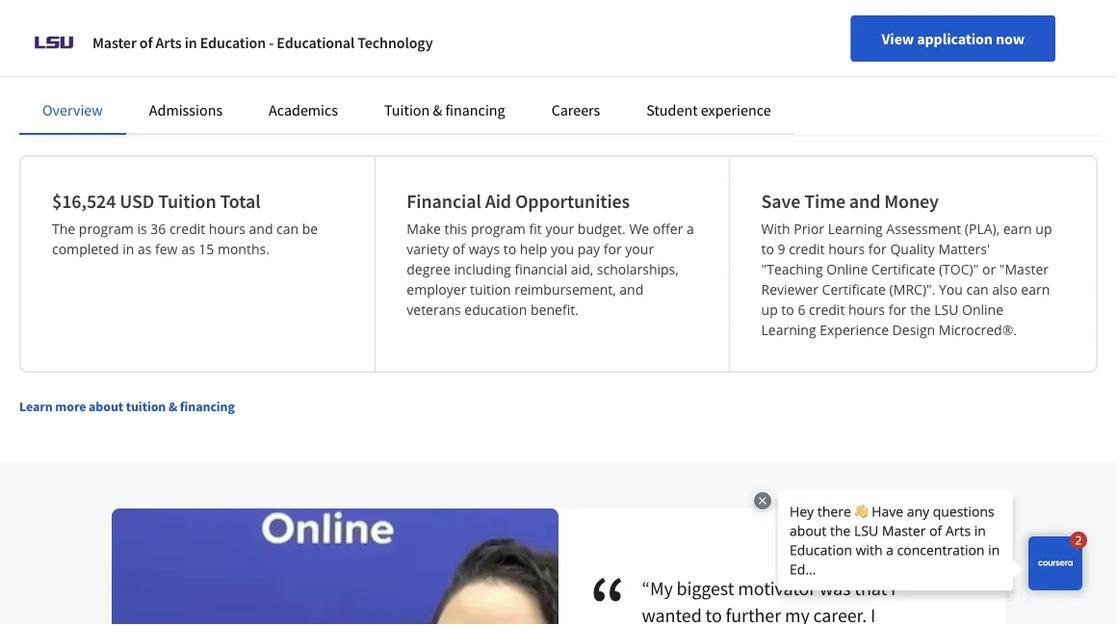 Task type: vqa. For each thing, say whether or not it's contained in the screenshot.
Accredited
no



Task type: describe. For each thing, give the bounding box(es) containing it.
further
[[726, 604, 782, 626]]

wanted
[[642, 604, 702, 626]]

1 horizontal spatial &
[[433, 100, 443, 120]]

0 vertical spatial certificate
[[872, 260, 936, 279]]

i
[[891, 577, 896, 601]]

1 vertical spatial financing
[[180, 398, 235, 415]]

0 horizontal spatial tuition
[[126, 398, 166, 415]]

list containing $16,524  usd tuition total
[[19, 155, 1099, 373]]

about
[[89, 398, 123, 415]]

assessment
[[887, 220, 962, 238]]

you
[[551, 240, 574, 258]]

louisiana state university logo image
[[31, 19, 77, 66]]

tuition & financing
[[385, 100, 506, 120]]

and inside $16,524  usd tuition total the program is 36 credit hours and can be completed in as few as 15 months.
[[249, 220, 273, 238]]

that
[[855, 577, 888, 601]]

(pla),
[[966, 220, 1001, 238]]

the
[[911, 301, 932, 319]]

affordable flat-rate tuition nationwide
[[19, 98, 474, 132]]

tuition & financing link
[[385, 100, 506, 120]]

of inside financial aid opportunities make this program fit your budget.   we offer a variety of ways to help you pay for your degree including financial aid, scholarships, employer tuition reimbursement, and veterans education benefit.
[[453, 240, 466, 258]]

can inside $16,524  usd tuition total the program is 36 credit hours and can be completed in as few as 15 months.
[[277, 220, 299, 238]]

1 horizontal spatial for
[[869, 240, 887, 258]]

biggest
[[677, 577, 735, 601]]

to inside "my biggest motivator was that i wanted to further my career.
[[706, 604, 723, 626]]

design
[[893, 321, 936, 339]]

1 vertical spatial your
[[626, 240, 655, 258]]

to left 9
[[762, 240, 775, 258]]

$16,524  usd tuition total list item
[[21, 157, 376, 371]]

aid
[[485, 189, 512, 213]]

1 vertical spatial credit
[[790, 240, 826, 258]]

lsu
[[935, 301, 959, 319]]

1 horizontal spatial up
[[1036, 220, 1053, 238]]

microcred®.
[[939, 321, 1018, 339]]

master
[[93, 33, 137, 52]]

time
[[805, 189, 846, 213]]

flat-
[[145, 98, 197, 132]]

academics
[[269, 100, 338, 120]]

the
[[52, 220, 75, 238]]

student
[[647, 100, 698, 120]]

1 as from the left
[[138, 240, 152, 258]]

student experience
[[647, 100, 772, 120]]

financial
[[515, 260, 568, 279]]

nationwide
[[341, 98, 474, 132]]

employer
[[407, 280, 467, 299]]

application
[[918, 29, 994, 48]]

months.
[[218, 240, 270, 258]]

student experience link
[[647, 100, 772, 120]]

scholarships,
[[597, 260, 679, 279]]

can inside save time and money with prior learning assessment (pla), earn up to 9 credit hours for quality matters' "teaching online certificate (toc)" or "master reviewer certificate (mrc)". you can also earn up to 6 credit hours for the lsu online learning experience design microcred®.
[[967, 280, 989, 299]]

benefit.
[[531, 301, 579, 319]]

a
[[687, 220, 695, 238]]

$16,524  usd tuition total the program is 36 credit hours and can be completed in as few as 15 months.
[[52, 189, 318, 258]]

2 vertical spatial credit
[[810, 301, 846, 319]]

admissions
[[149, 100, 223, 120]]

1 horizontal spatial online
[[963, 301, 1004, 319]]

opportunities
[[516, 189, 630, 213]]

prior
[[794, 220, 825, 238]]

fit
[[530, 220, 542, 238]]

1 horizontal spatial learning
[[829, 220, 884, 238]]

you
[[940, 280, 964, 299]]

now
[[997, 29, 1025, 48]]

0 vertical spatial your
[[546, 220, 575, 238]]

budget.
[[578, 220, 626, 238]]

financial
[[407, 189, 482, 213]]

quality
[[891, 240, 936, 258]]

overview link
[[42, 100, 103, 120]]

learn more about tuition & financing
[[19, 398, 235, 415]]

rate
[[197, 98, 249, 132]]

1 vertical spatial certificate
[[823, 280, 887, 299]]

2 vertical spatial hours
[[849, 301, 886, 319]]

in inside $16,524  usd tuition total the program is 36 credit hours and can be completed in as few as 15 months.
[[123, 240, 134, 258]]

was
[[820, 577, 851, 601]]

36
[[151, 220, 166, 238]]

1 vertical spatial earn
[[1022, 280, 1051, 299]]

experience
[[820, 321, 890, 339]]

pay
[[578, 240, 601, 258]]

help
[[520, 240, 548, 258]]

(mrc)".
[[890, 280, 936, 299]]

completed
[[52, 240, 119, 258]]

affordable
[[19, 98, 140, 132]]

-
[[269, 33, 274, 52]]

also
[[993, 280, 1018, 299]]

my
[[785, 604, 810, 626]]

variety
[[407, 240, 449, 258]]

degree
[[407, 260, 451, 279]]

including
[[454, 260, 512, 279]]

veterans
[[407, 301, 461, 319]]

save
[[762, 189, 801, 213]]

0 vertical spatial earn
[[1004, 220, 1033, 238]]

15
[[199, 240, 214, 258]]

or
[[983, 260, 997, 279]]

0 horizontal spatial &
[[169, 398, 178, 415]]

"my biggest motivator was that i wanted to further my career. 
[[642, 577, 917, 626]]

$16,524
[[52, 189, 116, 213]]

and inside save time and money with prior learning assessment (pla), earn up to 9 credit hours for quality matters' "teaching online certificate (toc)" or "master reviewer certificate (mrc)". you can also earn up to 6 credit hours for the lsu online learning experience design microcred®.
[[850, 189, 881, 213]]

technology
[[358, 33, 433, 52]]

matters'
[[939, 240, 991, 258]]

6
[[798, 301, 806, 319]]

reimbursement,
[[515, 280, 616, 299]]

tuition inside financial aid opportunities make this program fit your budget.   we offer a variety of ways to help you pay for your degree including financial aid, scholarships, employer tuition reimbursement, and veterans education benefit.
[[470, 280, 511, 299]]

careers link
[[552, 100, 601, 120]]

careers
[[552, 100, 601, 120]]



Task type: locate. For each thing, give the bounding box(es) containing it.
0 vertical spatial up
[[1036, 220, 1053, 238]]

(toc)"
[[940, 260, 980, 279]]

2 horizontal spatial and
[[850, 189, 881, 213]]

0 horizontal spatial tuition
[[158, 189, 216, 213]]

list
[[19, 155, 1099, 373]]

view application now button
[[852, 15, 1056, 62]]

0 vertical spatial learning
[[829, 220, 884, 238]]

0 horizontal spatial for
[[604, 240, 622, 258]]

program for usd
[[79, 220, 134, 238]]

your up you on the top
[[546, 220, 575, 238]]

0 horizontal spatial up
[[762, 301, 778, 319]]

to down biggest at bottom right
[[706, 604, 723, 626]]

money
[[885, 189, 940, 213]]

1 horizontal spatial financing
[[446, 100, 506, 120]]

0 vertical spatial and
[[850, 189, 881, 213]]

0 vertical spatial in
[[185, 33, 197, 52]]

academics link
[[269, 100, 338, 120]]

tuition down technology
[[385, 100, 430, 120]]

online right "teaching
[[827, 260, 869, 279]]

1 vertical spatial &
[[169, 398, 178, 415]]

tuition
[[254, 98, 336, 132], [385, 100, 430, 120], [158, 189, 216, 213]]

1 horizontal spatial program
[[471, 220, 526, 238]]

2 as from the left
[[181, 240, 195, 258]]

this
[[445, 220, 468, 238]]

1 horizontal spatial in
[[185, 33, 197, 52]]

1 vertical spatial can
[[967, 280, 989, 299]]

1 vertical spatial tuition
[[126, 398, 166, 415]]

1 horizontal spatial tuition
[[254, 98, 336, 132]]

1 horizontal spatial as
[[181, 240, 195, 258]]

overview
[[42, 100, 103, 120]]

online up microcred®.
[[963, 301, 1004, 319]]

1 vertical spatial and
[[249, 220, 273, 238]]

of left the arts
[[140, 33, 153, 52]]

reviewer
[[762, 280, 819, 299]]

certificate
[[872, 260, 936, 279], [823, 280, 887, 299]]

in right the arts
[[185, 33, 197, 52]]

more
[[55, 398, 86, 415]]

program inside $16,524  usd tuition total the program is 36 credit hours and can be completed in as few as 15 months.
[[79, 220, 134, 238]]

credit right 6
[[810, 301, 846, 319]]

earn down ""master" on the top right of the page
[[1022, 280, 1051, 299]]

for left the quality
[[869, 240, 887, 258]]

0 horizontal spatial as
[[138, 240, 152, 258]]

career.
[[814, 604, 868, 626]]

0 horizontal spatial and
[[249, 220, 273, 238]]

program for aid
[[471, 220, 526, 238]]

can down or
[[967, 280, 989, 299]]

for left the
[[889, 301, 907, 319]]

to inside financial aid opportunities make this program fit your budget.   we offer a variety of ways to help you pay for your degree including financial aid, scholarships, employer tuition reimbursement, and veterans education benefit.
[[504, 240, 517, 258]]

hours
[[209, 220, 246, 238], [829, 240, 866, 258], [849, 301, 886, 319]]

credit inside $16,524  usd tuition total the program is 36 credit hours and can be completed in as few as 15 months.
[[170, 220, 205, 238]]

admissions link
[[149, 100, 223, 120]]

0 horizontal spatial of
[[140, 33, 153, 52]]

educational
[[277, 33, 355, 52]]

1 vertical spatial of
[[453, 240, 466, 258]]

offer
[[653, 220, 684, 238]]

"my
[[642, 577, 673, 601]]

aid,
[[571, 260, 594, 279]]

learn more about tuition & financing link
[[19, 398, 235, 415]]

is
[[137, 220, 147, 238]]

save time and money with prior learning assessment (pla), earn up to 9 credit hours for quality matters' "teaching online certificate (toc)" or "master reviewer certificate (mrc)". you can also earn up to 6 credit hours for the lsu online learning experience design microcred®.
[[762, 189, 1053, 339]]

0 vertical spatial of
[[140, 33, 153, 52]]

for
[[604, 240, 622, 258], [869, 240, 887, 258], [889, 301, 907, 319]]

for inside financial aid opportunities make this program fit your budget.   we offer a variety of ways to help you pay for your degree including financial aid, scholarships, employer tuition reimbursement, and veterans education benefit.
[[604, 240, 622, 258]]

be
[[302, 220, 318, 238]]

1 vertical spatial up
[[762, 301, 778, 319]]

0 horizontal spatial online
[[827, 260, 869, 279]]

2 horizontal spatial tuition
[[385, 100, 430, 120]]

0 vertical spatial &
[[433, 100, 443, 120]]

1 horizontal spatial and
[[620, 280, 644, 299]]

earn right (pla),
[[1004, 220, 1033, 238]]

0 horizontal spatial financing
[[180, 398, 235, 415]]

1 horizontal spatial your
[[626, 240, 655, 258]]

up down reviewer
[[762, 301, 778, 319]]

learn
[[19, 398, 53, 415]]

0 horizontal spatial program
[[79, 220, 134, 238]]

"teaching
[[762, 260, 824, 279]]

program up the ways
[[471, 220, 526, 238]]

earn
[[1004, 220, 1033, 238], [1022, 280, 1051, 299]]

0 vertical spatial credit
[[170, 220, 205, 238]]

to
[[504, 240, 517, 258], [762, 240, 775, 258], [782, 301, 795, 319], [706, 604, 723, 626]]

0 vertical spatial tuition
[[470, 280, 511, 299]]

and
[[850, 189, 881, 213], [249, 220, 273, 238], [620, 280, 644, 299]]

2 horizontal spatial for
[[889, 301, 907, 319]]

financial aid opportunities list item
[[376, 157, 731, 371]]

as left 15
[[181, 240, 195, 258]]

1 vertical spatial in
[[123, 240, 134, 258]]

hours down time
[[829, 240, 866, 258]]

experience
[[701, 100, 772, 120]]

in left few
[[123, 240, 134, 258]]

0 vertical spatial can
[[277, 220, 299, 238]]

financial aid opportunities make this program fit your budget.   we offer a variety of ways to help you pay for your degree including financial aid, scholarships, employer tuition reimbursement, and veterans education benefit.
[[407, 189, 695, 319]]

usd
[[120, 189, 154, 213]]

your down we
[[626, 240, 655, 258]]

program inside financial aid opportunities make this program fit your budget.   we offer a variety of ways to help you pay for your degree including financial aid, scholarships, employer tuition reimbursement, and veterans education benefit.
[[471, 220, 526, 238]]

and inside financial aid opportunities make this program fit your budget.   we offer a variety of ways to help you pay for your degree including financial aid, scholarships, employer tuition reimbursement, and veterans education benefit.
[[620, 280, 644, 299]]

we
[[630, 220, 650, 238]]

of down this
[[453, 240, 466, 258]]

& right the about
[[169, 398, 178, 415]]

tuition right the about
[[126, 398, 166, 415]]

tuition up education on the left of page
[[470, 280, 511, 299]]

1 program from the left
[[79, 220, 134, 238]]

1 vertical spatial online
[[963, 301, 1004, 319]]

up up ""master" on the top right of the page
[[1036, 220, 1053, 238]]

"master
[[1000, 260, 1050, 279]]

view application now
[[882, 29, 1025, 48]]

education
[[200, 33, 266, 52]]

of
[[140, 33, 153, 52], [453, 240, 466, 258]]

learning down 6
[[762, 321, 817, 339]]

1 vertical spatial learning
[[762, 321, 817, 339]]

as
[[138, 240, 152, 258], [181, 240, 195, 258]]

tuition right 'rate'
[[254, 98, 336, 132]]

as down is
[[138, 240, 152, 258]]

2 program from the left
[[471, 220, 526, 238]]

to left help
[[504, 240, 517, 258]]

master of arts in education - educational technology
[[93, 33, 433, 52]]

0 horizontal spatial learning
[[762, 321, 817, 339]]

few
[[155, 240, 178, 258]]

learning down time
[[829, 220, 884, 238]]

1 horizontal spatial of
[[453, 240, 466, 258]]

and right time
[[850, 189, 881, 213]]

hours up experience
[[849, 301, 886, 319]]

9
[[778, 240, 786, 258]]

view
[[882, 29, 915, 48]]

& down technology
[[433, 100, 443, 120]]

motivator
[[739, 577, 816, 601]]

0 vertical spatial hours
[[209, 220, 246, 238]]

0 vertical spatial online
[[827, 260, 869, 279]]

up
[[1036, 220, 1053, 238], [762, 301, 778, 319]]

certificate up experience
[[823, 280, 887, 299]]

arts
[[156, 33, 182, 52]]

1 vertical spatial hours
[[829, 240, 866, 258]]

credit up 15
[[170, 220, 205, 238]]

program up completed
[[79, 220, 134, 238]]

tuition up 36
[[158, 189, 216, 213]]

0 horizontal spatial can
[[277, 220, 299, 238]]

can left the be
[[277, 220, 299, 238]]

and down scholarships,
[[620, 280, 644, 299]]

and up months.
[[249, 220, 273, 238]]

0 horizontal spatial your
[[546, 220, 575, 238]]

for down budget.
[[604, 240, 622, 258]]

&
[[433, 100, 443, 120], [169, 398, 178, 415]]

save time and money list item
[[731, 157, 1086, 371]]

make
[[407, 220, 441, 238]]

0 horizontal spatial in
[[123, 240, 134, 258]]

financing
[[446, 100, 506, 120], [180, 398, 235, 415]]

0 vertical spatial financing
[[446, 100, 506, 120]]

tuition inside $16,524  usd tuition total the program is 36 credit hours and can be completed in as few as 15 months.
[[158, 189, 216, 213]]

with
[[762, 220, 791, 238]]

total
[[220, 189, 261, 213]]

to left 6
[[782, 301, 795, 319]]

education
[[465, 301, 528, 319]]

2 vertical spatial and
[[620, 280, 644, 299]]

in
[[185, 33, 197, 52], [123, 240, 134, 258]]

hours up months.
[[209, 220, 246, 238]]

1 horizontal spatial can
[[967, 280, 989, 299]]

certificate up (mrc)".
[[872, 260, 936, 279]]

your
[[546, 220, 575, 238], [626, 240, 655, 258]]

credit
[[170, 220, 205, 238], [790, 240, 826, 258], [810, 301, 846, 319]]

1 horizontal spatial tuition
[[470, 280, 511, 299]]

hours inside $16,524  usd tuition total the program is 36 credit hours and can be completed in as few as 15 months.
[[209, 220, 246, 238]]

ways
[[469, 240, 500, 258]]

credit down the prior
[[790, 240, 826, 258]]



